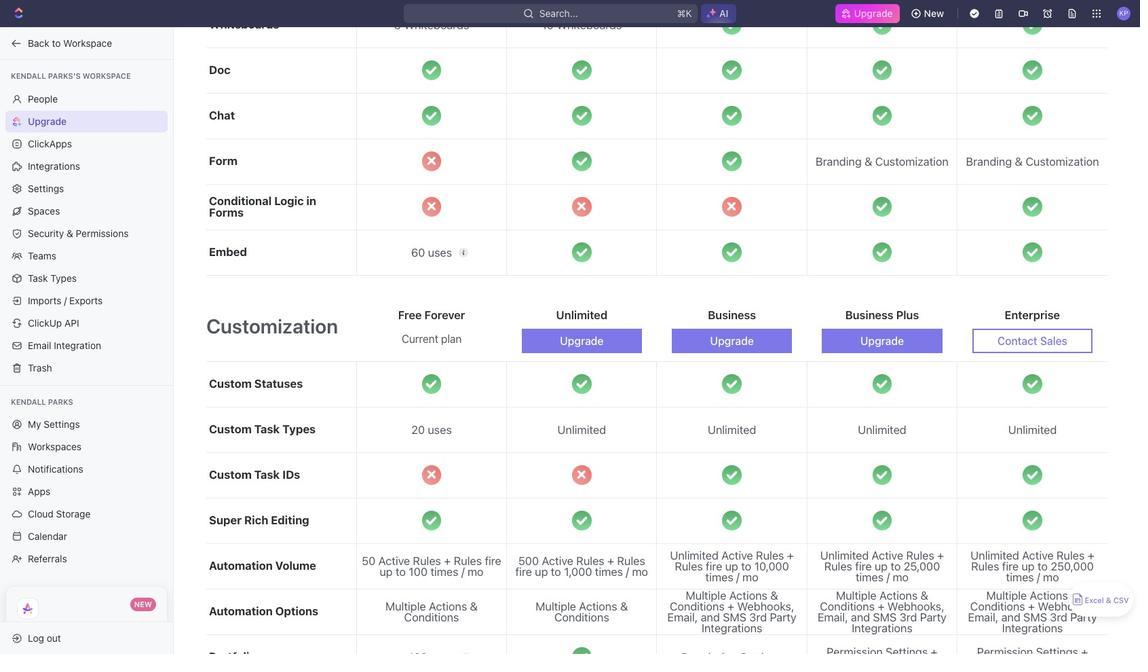 Task type: vqa. For each thing, say whether or not it's contained in the screenshot.
Actions
yes



Task type: describe. For each thing, give the bounding box(es) containing it.
custom task ids
[[209, 468, 300, 482]]

1 multiple actions & conditions from the left
[[386, 599, 478, 624]]

2 3rd from the left
[[900, 610, 918, 624]]

new button
[[906, 3, 953, 24]]

integrations link
[[5, 155, 168, 177]]

actions down 1,000
[[580, 599, 618, 613]]

+ inside unlimited active rules + rules fire up to 10,000 times / mo
[[788, 548, 795, 562]]

mo for 100
[[468, 565, 484, 578]]

3 3rd from the left
[[1051, 610, 1068, 624]]

upgrade button for unlimited
[[522, 328, 642, 353]]

security
[[28, 227, 64, 239]]

embed
[[209, 245, 247, 259]]

1,000
[[564, 565, 593, 578]]

2 email, from the left
[[818, 610, 849, 624]]

50
[[362, 554, 376, 568]]

actions down unlimited active rules + rules fire up to 10,000 times / mo
[[730, 589, 768, 602]]

1 branding from the left
[[816, 155, 862, 168]]

1 3rd from the left
[[750, 610, 767, 624]]

/ for unlimited active rules + rules fire up to 25,000 times / mo
[[887, 570, 890, 584]]

out
[[47, 632, 61, 644]]

2 vertical spatial close image
[[573, 465, 592, 485]]

1 vertical spatial upgrade link
[[5, 110, 168, 132]]

/ for 50 active rules + rules fire up to 100 times / mo
[[462, 565, 465, 578]]

2 branding & customization from the left
[[967, 155, 1100, 168]]

1 horizontal spatial customization
[[876, 155, 949, 168]]

up for 250,000
[[1022, 559, 1035, 573]]

multiple down the '100'
[[386, 599, 426, 613]]

apps link
[[5, 481, 168, 503]]

clickup
[[28, 317, 62, 328]]

unlimited active rules + rules fire up to 250,000 times / mo
[[971, 548, 1095, 584]]

workspaces link
[[5, 436, 168, 458]]

forms
[[209, 206, 244, 219]]

conditional
[[209, 194, 272, 208]]

current
[[402, 333, 439, 345]]

business for business plus
[[846, 308, 894, 322]]

custom for custom task ids
[[209, 468, 252, 482]]

3 sms from the left
[[1024, 610, 1048, 624]]

unlimited inside unlimited active rules + rules fire up to 250,000 times / mo
[[971, 548, 1020, 562]]

email
[[28, 339, 51, 351]]

3 party from the left
[[1071, 610, 1098, 624]]

log out button
[[5, 627, 162, 649]]

super
[[209, 514, 242, 527]]

email integration link
[[5, 334, 168, 356]]

to for unlimited active rules + rules fire up to 25,000 times / mo
[[891, 559, 902, 573]]

up for 25,000
[[875, 559, 888, 573]]

1 whiteboards from the left
[[209, 18, 280, 31]]

integrations inside integrations 'link'
[[28, 160, 80, 171]]

clickup api
[[28, 317, 79, 328]]

kendall parks's workspace
[[11, 71, 131, 80]]

custom statuses
[[209, 377, 303, 391]]

unlimited active rules + rules fire up to 25,000 times / mo
[[821, 548, 945, 584]]

/ inside imports / exports link
[[64, 294, 67, 306]]

custom task types
[[209, 423, 316, 436]]

fire for unlimited active rules + rules fire up to 25,000 times / mo
[[856, 559, 872, 573]]

2 party from the left
[[921, 610, 947, 624]]

new inside button
[[925, 7, 945, 19]]

integrations down unlimited active rules + rules fire up to 10,000 times / mo
[[702, 621, 763, 635]]

clickapps link
[[5, 133, 168, 155]]

upgrade for unlimited
[[560, 335, 604, 347]]

log
[[28, 632, 44, 644]]

form
[[209, 154, 238, 168]]

integrations down unlimited active rules + rules fire up to 25,000 times / mo
[[852, 621, 913, 635]]

settings link
[[5, 178, 168, 199]]

kendall parks
[[11, 397, 73, 406]]

integrations down unlimited active rules + rules fire up to 250,000 times / mo
[[1003, 621, 1064, 635]]

statuses
[[255, 377, 303, 391]]

notifications
[[28, 463, 83, 475]]

automation options
[[209, 605, 319, 618]]

excel & csv
[[1086, 596, 1130, 605]]

imports / exports
[[28, 294, 103, 306]]

cloud storage
[[28, 508, 91, 520]]

whiteboards for 3 whiteboards
[[404, 18, 469, 32]]

task types
[[28, 272, 77, 284]]

fire for 50 active rules + rules fire up to 100 times / mo
[[485, 554, 502, 568]]

uses for 60 uses
[[428, 246, 452, 259]]

referrals
[[28, 553, 67, 564]]

50 active rules + rules fire up to 100 times / mo
[[362, 554, 502, 578]]

back to workspace
[[28, 37, 112, 49]]

cloud storage link
[[5, 503, 168, 525]]

⌘k
[[678, 7, 693, 19]]

to for unlimited active rules + rules fire up to 10,000 times / mo
[[742, 559, 752, 573]]

upgrade for business
[[711, 335, 754, 347]]

conditions down unlimited active rules + rules fire up to 10,000 times / mo
[[670, 599, 725, 613]]

trash link
[[5, 357, 168, 379]]

unlimited inside unlimited active rules + rules fire up to 25,000 times / mo
[[821, 548, 869, 562]]

2 multiple actions & conditions from the left
[[536, 599, 629, 624]]

10
[[542, 18, 554, 32]]

rich
[[244, 514, 268, 527]]

clickup api link
[[5, 312, 168, 334]]

times for 10,000
[[706, 570, 734, 584]]

task for custom task ids
[[255, 468, 280, 482]]

unlimited active rules + rules fire up to 10,000 times / mo
[[671, 548, 795, 584]]

1 vertical spatial close image
[[723, 197, 742, 217]]

times for 1,000
[[595, 565, 623, 578]]

my
[[28, 418, 41, 430]]

search...
[[540, 7, 579, 19]]

active for 250,000
[[1023, 548, 1055, 562]]

back
[[28, 37, 49, 49]]

3 multiple actions & conditions + webhooks, email, and sms 3rd party integrations from the left
[[969, 589, 1098, 635]]

3 email, from the left
[[969, 610, 999, 624]]

exports
[[69, 294, 103, 306]]

permissions
[[76, 227, 129, 239]]

+ inside unlimited active rules + rules fire up to 25,000 times / mo
[[938, 548, 945, 562]]

close image for in
[[422, 197, 442, 217]]

conditional logic in forms
[[209, 194, 316, 219]]

25,000
[[905, 559, 941, 573]]

logic
[[274, 194, 304, 208]]

2 webhooks, from the left
[[888, 599, 945, 613]]

500
[[519, 554, 539, 568]]

contact
[[998, 335, 1038, 347]]

1 party from the left
[[770, 610, 797, 624]]

super rich editing
[[209, 514, 309, 527]]

2 horizontal spatial customization
[[1026, 155, 1100, 168]]

kendall for my settings
[[11, 397, 46, 406]]

calendar
[[28, 530, 67, 542]]

my settings
[[28, 418, 80, 430]]

workspaces
[[28, 441, 82, 452]]

1 multiple actions & conditions + webhooks, email, and sms 3rd party integrations from the left
[[668, 589, 797, 635]]

multiple down unlimited active rules + rules fire up to 25,000 times / mo
[[837, 589, 877, 602]]

0 vertical spatial close image
[[422, 152, 442, 171]]



Task type: locate. For each thing, give the bounding box(es) containing it.
1 horizontal spatial 3rd
[[900, 610, 918, 624]]

times inside unlimited active rules + rules fire up to 250,000 times / mo
[[1007, 570, 1035, 584]]

10 whiteboards
[[542, 18, 622, 32]]

multiple down 1,000
[[536, 599, 577, 613]]

workspace for back to workspace
[[63, 37, 112, 49]]

webhooks, down 25,000
[[888, 599, 945, 613]]

sms down unlimited active rules + rules fire up to 10,000 times / mo
[[723, 610, 747, 624]]

250,000
[[1052, 559, 1095, 573]]

fire inside 50 active rules + rules fire up to 100 times / mo
[[485, 554, 502, 568]]

check image
[[573, 61, 592, 80], [723, 61, 742, 80], [1024, 61, 1043, 80], [422, 106, 442, 126], [573, 106, 592, 126], [723, 106, 742, 126], [873, 106, 893, 126], [723, 152, 742, 171], [873, 197, 893, 217], [422, 374, 442, 394], [573, 374, 592, 394], [723, 374, 742, 394], [1024, 374, 1043, 394], [723, 465, 742, 485], [1024, 465, 1043, 485], [422, 511, 442, 530], [723, 511, 742, 530], [873, 511, 893, 530], [1024, 511, 1043, 530]]

forever
[[425, 308, 465, 322]]

/ for 500 active rules + rules fire up to 1,000 times / mo
[[626, 565, 630, 578]]

2 sms from the left
[[874, 610, 897, 624]]

2 vertical spatial custom
[[209, 468, 252, 482]]

webhooks, down 10,000 in the bottom of the page
[[738, 599, 795, 613]]

up for 1,000
[[535, 565, 548, 578]]

and
[[701, 610, 720, 624], [852, 610, 871, 624], [1002, 610, 1021, 624]]

1 sms from the left
[[723, 610, 747, 624]]

sms down unlimited active rules + rules fire up to 25,000 times / mo
[[874, 610, 897, 624]]

1 kendall from the top
[[11, 71, 46, 80]]

+ inside 50 active rules + rules fire up to 100 times / mo
[[444, 554, 451, 568]]

0 horizontal spatial new
[[134, 600, 152, 609]]

actions down unlimited active rules + rules fire up to 250,000 times / mo
[[1031, 589, 1069, 602]]

2 horizontal spatial and
[[1002, 610, 1021, 624]]

sms down unlimited active rules + rules fire up to 250,000 times / mo
[[1024, 610, 1048, 624]]

fire inside unlimited active rules + rules fire up to 250,000 times / mo
[[1003, 559, 1020, 573]]

0 vertical spatial kendall
[[11, 71, 46, 80]]

multiple down unlimited active rules + rules fire up to 10,000 times / mo
[[686, 589, 727, 602]]

party down the excel
[[1071, 610, 1098, 624]]

csv
[[1114, 596, 1130, 605]]

times inside 500 active rules + rules fire up to 1,000 times / mo
[[595, 565, 623, 578]]

1 webhooks, from the left
[[738, 599, 795, 613]]

0 horizontal spatial multiple actions & conditions + webhooks, email, and sms 3rd party integrations
[[668, 589, 797, 635]]

log out
[[28, 632, 61, 644]]

to left '250,000'
[[1038, 559, 1049, 573]]

whiteboards up doc
[[209, 18, 280, 31]]

mo inside 500 active rules + rules fire up to 1,000 times / mo
[[633, 565, 649, 578]]

teams
[[28, 250, 56, 261]]

3rd left excel & csv link
[[1051, 610, 1068, 624]]

mo inside unlimited active rules + rules fire up to 25,000 times / mo
[[893, 570, 909, 584]]

sales
[[1041, 335, 1068, 347]]

multiple actions & conditions + webhooks, email, and sms 3rd party integrations down unlimited active rules + rules fire up to 250,000 times / mo
[[969, 589, 1098, 635]]

active
[[722, 548, 754, 562], [872, 548, 904, 562], [1023, 548, 1055, 562], [379, 554, 410, 568], [542, 554, 574, 568]]

party down 10,000 in the bottom of the page
[[770, 610, 797, 624]]

task for custom task types
[[255, 423, 280, 436]]

to inside unlimited active rules + rules fire up to 10,000 times / mo
[[742, 559, 752, 573]]

task down teams
[[28, 272, 48, 284]]

1 horizontal spatial branding
[[967, 155, 1013, 168]]

and down unlimited active rules + rules fire up to 250,000 times / mo
[[1002, 610, 1021, 624]]

check image
[[422, 61, 442, 80], [873, 61, 893, 80], [1024, 106, 1043, 126], [573, 152, 592, 171], [1024, 197, 1043, 217], [573, 243, 592, 262], [723, 243, 742, 262], [873, 243, 893, 262], [1024, 243, 1043, 262], [873, 374, 893, 394], [873, 465, 893, 485], [573, 511, 592, 530]]

active for 1,000
[[542, 554, 574, 568]]

integrations
[[28, 160, 80, 171], [702, 621, 763, 635], [852, 621, 913, 635], [1003, 621, 1064, 635]]

plan
[[441, 333, 462, 345]]

excel
[[1086, 596, 1105, 605]]

actions down unlimited active rules + rules fire up to 25,000 times / mo
[[880, 589, 918, 602]]

0 horizontal spatial upgrade button
[[522, 328, 642, 353]]

active inside 500 active rules + rules fire up to 1,000 times / mo
[[542, 554, 574, 568]]

automation down automation volume
[[209, 605, 273, 618]]

mo for 250,000
[[1044, 570, 1060, 584]]

1 horizontal spatial multiple actions & conditions + webhooks, email, and sms 3rd party integrations
[[818, 589, 947, 635]]

up left '250,000'
[[1022, 559, 1035, 573]]

active inside unlimited active rules + rules fire up to 250,000 times / mo
[[1023, 548, 1055, 562]]

2 horizontal spatial whiteboards
[[557, 18, 622, 32]]

party
[[770, 610, 797, 624], [921, 610, 947, 624], [1071, 610, 1098, 624]]

whiteboards for 10 whiteboards
[[557, 18, 622, 32]]

uses right 60
[[428, 246, 452, 259]]

workspace up kendall parks's workspace
[[63, 37, 112, 49]]

+ inside unlimited active rules + rules fire up to 250,000 times / mo
[[1088, 548, 1095, 562]]

teams link
[[5, 245, 168, 267]]

parks's
[[48, 71, 81, 80]]

active for 10,000
[[722, 548, 754, 562]]

settings down parks
[[44, 418, 80, 430]]

business
[[708, 308, 757, 322], [846, 308, 894, 322]]

60 uses
[[412, 246, 452, 259]]

up right the 50
[[380, 565, 393, 578]]

fire left 10,000 in the bottom of the page
[[706, 559, 723, 573]]

mo inside unlimited active rules + rules fire up to 10,000 times / mo
[[743, 570, 759, 584]]

2 horizontal spatial email,
[[969, 610, 999, 624]]

1 vertical spatial settings
[[44, 418, 80, 430]]

automation for automation options
[[209, 605, 273, 618]]

business plus
[[846, 308, 920, 322]]

times inside 50 active rules + rules fire up to 100 times / mo
[[431, 565, 459, 578]]

1 horizontal spatial party
[[921, 610, 947, 624]]

party down 25,000
[[921, 610, 947, 624]]

1 horizontal spatial whiteboards
[[404, 18, 469, 32]]

current plan
[[402, 333, 462, 345]]

mo for 10,000
[[743, 570, 759, 584]]

1 horizontal spatial upgrade button
[[672, 328, 793, 353]]

to inside 500 active rules + rules fire up to 1,000 times / mo
[[551, 565, 562, 578]]

multiple down unlimited active rules + rules fire up to 250,000 times / mo
[[987, 589, 1028, 602]]

kendall for people
[[11, 71, 46, 80]]

editing
[[271, 514, 309, 527]]

webhooks,
[[738, 599, 795, 613], [888, 599, 945, 613], [1039, 599, 1096, 613]]

fire inside 500 active rules + rules fire up to 1,000 times / mo
[[516, 565, 532, 578]]

3
[[394, 18, 401, 32]]

api
[[65, 317, 79, 328]]

automation for automation volume
[[209, 559, 273, 573]]

mo for 25,000
[[893, 570, 909, 584]]

1 horizontal spatial upgrade link
[[836, 4, 900, 23]]

workspace inside button
[[63, 37, 112, 49]]

conditions down unlimited active rules + rules fire up to 25,000 times / mo
[[821, 599, 875, 613]]

new
[[925, 7, 945, 19], [134, 600, 152, 609]]

in
[[307, 194, 316, 208]]

3 upgrade button from the left
[[823, 328, 943, 353]]

and down unlimited active rules + rules fire up to 25,000 times / mo
[[852, 610, 871, 624]]

up inside unlimited active rules + rules fire up to 25,000 times / mo
[[875, 559, 888, 573]]

1 horizontal spatial and
[[852, 610, 871, 624]]

enterprise
[[1006, 308, 1061, 322]]

custom left statuses
[[209, 377, 252, 391]]

1 business from the left
[[708, 308, 757, 322]]

multiple actions & conditions + webhooks, email, and sms 3rd party integrations down unlimited active rules + rules fire up to 10,000 times / mo
[[668, 589, 797, 635]]

times left 25,000
[[856, 570, 884, 584]]

active for 100
[[379, 554, 410, 568]]

1 horizontal spatial branding & customization
[[967, 155, 1100, 168]]

to right back
[[52, 37, 61, 49]]

fire
[[485, 554, 502, 568], [706, 559, 723, 573], [856, 559, 872, 573], [1003, 559, 1020, 573], [516, 565, 532, 578]]

conditions
[[670, 599, 725, 613], [821, 599, 875, 613], [971, 599, 1026, 613], [404, 610, 459, 624], [555, 610, 610, 624]]

1 vertical spatial kendall
[[11, 397, 46, 406]]

settings
[[28, 182, 64, 194], [44, 418, 80, 430]]

20
[[412, 423, 425, 436]]

3rd down 25,000
[[900, 610, 918, 624]]

0 horizontal spatial branding & customization
[[816, 155, 949, 168]]

doc
[[209, 63, 231, 77]]

clickapps
[[28, 138, 72, 149]]

active inside unlimited active rules + rules fire up to 25,000 times / mo
[[872, 548, 904, 562]]

up left 1,000
[[535, 565, 548, 578]]

100
[[409, 565, 428, 578]]

2 branding from the left
[[967, 155, 1013, 168]]

2 horizontal spatial sms
[[1024, 610, 1048, 624]]

2 horizontal spatial upgrade button
[[823, 328, 943, 353]]

2 upgrade button from the left
[[672, 328, 793, 353]]

0 horizontal spatial party
[[770, 610, 797, 624]]

automation down rich
[[209, 559, 273, 573]]

0 vertical spatial custom
[[209, 377, 252, 391]]

task types link
[[5, 267, 168, 289]]

0 horizontal spatial close image
[[422, 152, 442, 171]]

to inside back to workspace button
[[52, 37, 61, 49]]

/ right the '100'
[[462, 565, 465, 578]]

whiteboards right 3
[[404, 18, 469, 32]]

fire left '250,000'
[[1003, 559, 1020, 573]]

2 whiteboards from the left
[[404, 18, 469, 32]]

close image
[[422, 197, 442, 217], [573, 197, 592, 217], [422, 465, 442, 485]]

/ for unlimited active rules + rules fire up to 10,000 times / mo
[[737, 570, 740, 584]]

whiteboards right 10
[[557, 18, 622, 32]]

upgrade for business plus
[[861, 335, 905, 347]]

1 vertical spatial automation
[[209, 605, 273, 618]]

webhooks, down '250,000'
[[1039, 599, 1096, 613]]

times left 10,000 in the bottom of the page
[[706, 570, 734, 584]]

actions
[[730, 589, 768, 602], [880, 589, 918, 602], [1031, 589, 1069, 602], [429, 599, 467, 613], [580, 599, 618, 613]]

times left '250,000'
[[1007, 570, 1035, 584]]

0 vertical spatial uses
[[428, 246, 452, 259]]

60
[[412, 246, 425, 259]]

2 custom from the top
[[209, 423, 252, 436]]

1 upgrade button from the left
[[522, 328, 642, 353]]

0 horizontal spatial customization
[[206, 315, 338, 338]]

customization
[[876, 155, 949, 168], [1026, 155, 1100, 168], [206, 315, 338, 338]]

times inside unlimited active rules + rules fire up to 25,000 times / mo
[[856, 570, 884, 584]]

settings up 'spaces'
[[28, 182, 64, 194]]

fire left '500'
[[485, 554, 502, 568]]

integration
[[54, 339, 101, 351]]

2 kendall from the top
[[11, 397, 46, 406]]

up left 10,000 in the bottom of the page
[[726, 559, 739, 573]]

fire for 500 active rules + rules fire up to 1,000 times / mo
[[516, 565, 532, 578]]

2 horizontal spatial multiple actions & conditions + webhooks, email, and sms 3rd party integrations
[[969, 589, 1098, 635]]

task left "ids"
[[255, 468, 280, 482]]

times inside unlimited active rules + rules fire up to 10,000 times / mo
[[706, 570, 734, 584]]

upgrade link up the clickapps link
[[5, 110, 168, 132]]

1 and from the left
[[701, 610, 720, 624]]

/ inside unlimited active rules + rules fire up to 25,000 times / mo
[[887, 570, 890, 584]]

multiple actions & conditions down the '100'
[[386, 599, 478, 624]]

times for 100
[[431, 565, 459, 578]]

upgrade button
[[522, 328, 642, 353], [672, 328, 793, 353], [823, 328, 943, 353]]

2 business from the left
[[846, 308, 894, 322]]

/ inside unlimited active rules + rules fire up to 250,000 times / mo
[[1038, 570, 1041, 584]]

1 vertical spatial custom
[[209, 423, 252, 436]]

1 vertical spatial workspace
[[83, 71, 131, 80]]

to inside 50 active rules + rules fire up to 100 times / mo
[[396, 565, 406, 578]]

1 vertical spatial types
[[283, 423, 316, 436]]

kendall up the people
[[11, 71, 46, 80]]

0 vertical spatial workspace
[[63, 37, 112, 49]]

to inside unlimited active rules + rules fire up to 25,000 times / mo
[[891, 559, 902, 573]]

uses for 20 uses
[[428, 423, 452, 436]]

spaces
[[28, 205, 60, 216]]

0 horizontal spatial business
[[708, 308, 757, 322]]

+ inside 500 active rules + rules fire up to 1,000 times / mo
[[608, 554, 615, 568]]

custom for custom task types
[[209, 423, 252, 436]]

up inside 50 active rules + rules fire up to 100 times / mo
[[380, 565, 393, 578]]

0 horizontal spatial and
[[701, 610, 720, 624]]

upgrade button for business
[[672, 328, 793, 353]]

close image
[[422, 152, 442, 171], [723, 197, 742, 217], [573, 465, 592, 485]]

types
[[50, 272, 77, 284], [283, 423, 316, 436]]

unlimited
[[557, 308, 608, 322], [558, 423, 607, 436], [708, 423, 757, 436], [859, 423, 907, 436], [1009, 423, 1058, 436], [671, 548, 719, 562], [821, 548, 869, 562], [971, 548, 1020, 562]]

imports / exports link
[[5, 290, 168, 311]]

2 horizontal spatial 3rd
[[1051, 610, 1068, 624]]

0 vertical spatial settings
[[28, 182, 64, 194]]

calendar link
[[5, 526, 168, 547]]

0 vertical spatial task
[[28, 272, 48, 284]]

types up "ids"
[[283, 423, 316, 436]]

uses
[[428, 246, 452, 259], [428, 423, 452, 436]]

volume
[[276, 559, 316, 573]]

conditions down 1,000
[[555, 610, 610, 624]]

up for 10,000
[[726, 559, 739, 573]]

contact sales button
[[973, 328, 1093, 353]]

referrals link
[[5, 548, 168, 570]]

ids
[[283, 468, 300, 482]]

0 horizontal spatial 3rd
[[750, 610, 767, 624]]

active inside unlimited active rules + rules fire up to 10,000 times / mo
[[722, 548, 754, 562]]

3 webhooks, from the left
[[1039, 599, 1096, 613]]

task
[[28, 272, 48, 284], [255, 423, 280, 436], [255, 468, 280, 482]]

to for 500 active rules + rules fire up to 1,000 times / mo
[[551, 565, 562, 578]]

/ left exports
[[64, 294, 67, 306]]

multiple actions & conditions down 1,000
[[536, 599, 629, 624]]

up inside 500 active rules + rules fire up to 1,000 times / mo
[[535, 565, 548, 578]]

times right 1,000
[[595, 565, 623, 578]]

task down custom statuses
[[255, 423, 280, 436]]

0 horizontal spatial multiple actions & conditions
[[386, 599, 478, 624]]

0 horizontal spatial webhooks,
[[738, 599, 795, 613]]

0 vertical spatial upgrade link
[[836, 4, 900, 23]]

20 uses
[[412, 423, 452, 436]]

times for 25,000
[[856, 570, 884, 584]]

0 horizontal spatial whiteboards
[[209, 18, 280, 31]]

uses right 20
[[428, 423, 452, 436]]

kp button
[[1114, 3, 1136, 24]]

/ left 10,000 in the bottom of the page
[[737, 570, 740, 584]]

spaces link
[[5, 200, 168, 222]]

kendall up my
[[11, 397, 46, 406]]

2 vertical spatial task
[[255, 468, 280, 482]]

conditions down the '100'
[[404, 610, 459, 624]]

/ inside 50 active rules + rules fire up to 100 times / mo
[[462, 565, 465, 578]]

1 custom from the top
[[209, 377, 252, 391]]

fire for unlimited active rules + rules fire up to 10,000 times / mo
[[706, 559, 723, 573]]

multiple actions & conditions + webhooks, email, and sms 3rd party integrations down unlimited active rules + rules fire up to 25,000 times / mo
[[818, 589, 947, 635]]

0 vertical spatial automation
[[209, 559, 273, 573]]

2 horizontal spatial close image
[[723, 197, 742, 217]]

1 uses from the top
[[428, 246, 452, 259]]

upgrade button for business plus
[[823, 328, 943, 353]]

3rd
[[750, 610, 767, 624], [900, 610, 918, 624], [1051, 610, 1068, 624]]

types up imports / exports
[[50, 272, 77, 284]]

to for unlimited active rules + rules fire up to 250,000 times / mo
[[1038, 559, 1049, 573]]

/ inside 500 active rules + rules fire up to 1,000 times / mo
[[626, 565, 630, 578]]

0 horizontal spatial upgrade link
[[5, 110, 168, 132]]

/ inside unlimited active rules + rules fire up to 10,000 times / mo
[[737, 570, 740, 584]]

email integration
[[28, 339, 101, 351]]

ai button
[[702, 4, 737, 23]]

custom for custom statuses
[[209, 377, 252, 391]]

2 uses from the top
[[428, 423, 452, 436]]

people link
[[5, 88, 168, 110]]

fire left 25,000
[[856, 559, 872, 573]]

apps
[[28, 486, 50, 497]]

my settings link
[[5, 414, 168, 435]]

plus
[[897, 308, 920, 322]]

multiple
[[686, 589, 727, 602], [837, 589, 877, 602], [987, 589, 1028, 602], [386, 599, 426, 613], [536, 599, 577, 613]]

3 custom from the top
[[209, 468, 252, 482]]

fire inside unlimited active rules + rules fire up to 25,000 times / mo
[[856, 559, 872, 573]]

2 horizontal spatial party
[[1071, 610, 1098, 624]]

0 horizontal spatial branding
[[816, 155, 862, 168]]

actions down 50 active rules + rules fire up to 100 times / mo
[[429, 599, 467, 613]]

1 horizontal spatial sms
[[874, 610, 897, 624]]

2 horizontal spatial webhooks,
[[1039, 599, 1096, 613]]

1 vertical spatial new
[[134, 600, 152, 609]]

contact sales
[[998, 335, 1068, 347]]

3rd down 10,000 in the bottom of the page
[[750, 610, 767, 624]]

business for business
[[708, 308, 757, 322]]

2 multiple actions & conditions + webhooks, email, and sms 3rd party integrations from the left
[[818, 589, 947, 635]]

1 horizontal spatial business
[[846, 308, 894, 322]]

times right the '100'
[[431, 565, 459, 578]]

to left 10,000 in the bottom of the page
[[742, 559, 752, 573]]

and down unlimited active rules + rules fire up to 10,000 times / mo
[[701, 610, 720, 624]]

/ right 1,000
[[626, 565, 630, 578]]

cloud
[[28, 508, 54, 520]]

/ left 25,000
[[887, 570, 890, 584]]

workspace up people link
[[83, 71, 131, 80]]

free
[[398, 308, 422, 322]]

mo inside 50 active rules + rules fire up to 100 times / mo
[[468, 565, 484, 578]]

storage
[[56, 508, 91, 520]]

/ for unlimited active rules + rules fire up to 250,000 times / mo
[[1038, 570, 1041, 584]]

times for 250,000
[[1007, 570, 1035, 584]]

0 vertical spatial types
[[50, 272, 77, 284]]

1 horizontal spatial new
[[925, 7, 945, 19]]

conditions down unlimited active rules + rules fire up to 250,000 times / mo
[[971, 599, 1026, 613]]

kendall
[[11, 71, 46, 80], [11, 397, 46, 406]]

custom up custom task ids
[[209, 423, 252, 436]]

2 automation from the top
[[209, 605, 273, 618]]

500 active rules + rules fire up to 1,000 times / mo
[[516, 554, 649, 578]]

automation volume
[[209, 559, 316, 573]]

security & permissions
[[28, 227, 129, 239]]

back to workspace button
[[5, 32, 161, 54]]

up for 100
[[380, 565, 393, 578]]

unlimited inside unlimited active rules + rules fire up to 10,000 times / mo
[[671, 548, 719, 562]]

mo for 1,000
[[633, 565, 649, 578]]

1 horizontal spatial multiple actions & conditions
[[536, 599, 629, 624]]

notifications link
[[5, 458, 168, 480]]

3 whiteboards from the left
[[557, 18, 622, 32]]

1 horizontal spatial close image
[[573, 465, 592, 485]]

/ left '250,000'
[[1038, 570, 1041, 584]]

to left the '100'
[[396, 565, 406, 578]]

fire left 1,000
[[516, 565, 532, 578]]

people
[[28, 93, 58, 104]]

free forever
[[398, 308, 465, 322]]

upgrade
[[855, 7, 894, 19], [28, 115, 67, 127], [560, 335, 604, 347], [711, 335, 754, 347], [861, 335, 905, 347]]

custom
[[209, 377, 252, 391], [209, 423, 252, 436], [209, 468, 252, 482]]

close image for ids
[[422, 465, 442, 485]]

up left 25,000
[[875, 559, 888, 573]]

fire for unlimited active rules + rules fire up to 250,000 times / mo
[[1003, 559, 1020, 573]]

0 horizontal spatial email,
[[668, 610, 698, 624]]

mo inside unlimited active rules + rules fire up to 250,000 times / mo
[[1044, 570, 1060, 584]]

1 email, from the left
[[668, 610, 698, 624]]

workspace for kendall parks's workspace
[[83, 71, 131, 80]]

1 branding & customization from the left
[[816, 155, 949, 168]]

3 and from the left
[[1002, 610, 1021, 624]]

upgrade link left "new" button
[[836, 4, 900, 23]]

to inside unlimited active rules + rules fire up to 250,000 times / mo
[[1038, 559, 1049, 573]]

1 automation from the top
[[209, 559, 273, 573]]

to left 25,000
[[891, 559, 902, 573]]

to left 1,000
[[551, 565, 562, 578]]

automation
[[209, 559, 273, 573], [209, 605, 273, 618]]

1 vertical spatial task
[[255, 423, 280, 436]]

to for 50 active rules + rules fire up to 100 times / mo
[[396, 565, 406, 578]]

1 horizontal spatial email,
[[818, 610, 849, 624]]

0 horizontal spatial sms
[[723, 610, 747, 624]]

fire inside unlimited active rules + rules fire up to 10,000 times / mo
[[706, 559, 723, 573]]

1 horizontal spatial webhooks,
[[888, 599, 945, 613]]

ai
[[720, 7, 729, 19]]

1 vertical spatial uses
[[428, 423, 452, 436]]

whiteboards
[[209, 18, 280, 31], [404, 18, 469, 32], [557, 18, 622, 32]]

0 vertical spatial new
[[925, 7, 945, 19]]

1 horizontal spatial types
[[283, 423, 316, 436]]

0 horizontal spatial types
[[50, 272, 77, 284]]

up inside unlimited active rules + rules fire up to 10,000 times / mo
[[726, 559, 739, 573]]

parks
[[48, 397, 73, 406]]

integrations down clickapps
[[28, 160, 80, 171]]

imports
[[28, 294, 61, 306]]

up inside unlimited active rules + rules fire up to 250,000 times / mo
[[1022, 559, 1035, 573]]

2 and from the left
[[852, 610, 871, 624]]

active for 25,000
[[872, 548, 904, 562]]

custom up super
[[209, 468, 252, 482]]

chat
[[209, 109, 235, 122]]

up
[[726, 559, 739, 573], [875, 559, 888, 573], [1022, 559, 1035, 573], [380, 565, 393, 578], [535, 565, 548, 578]]

active inside 50 active rules + rules fire up to 100 times / mo
[[379, 554, 410, 568]]



